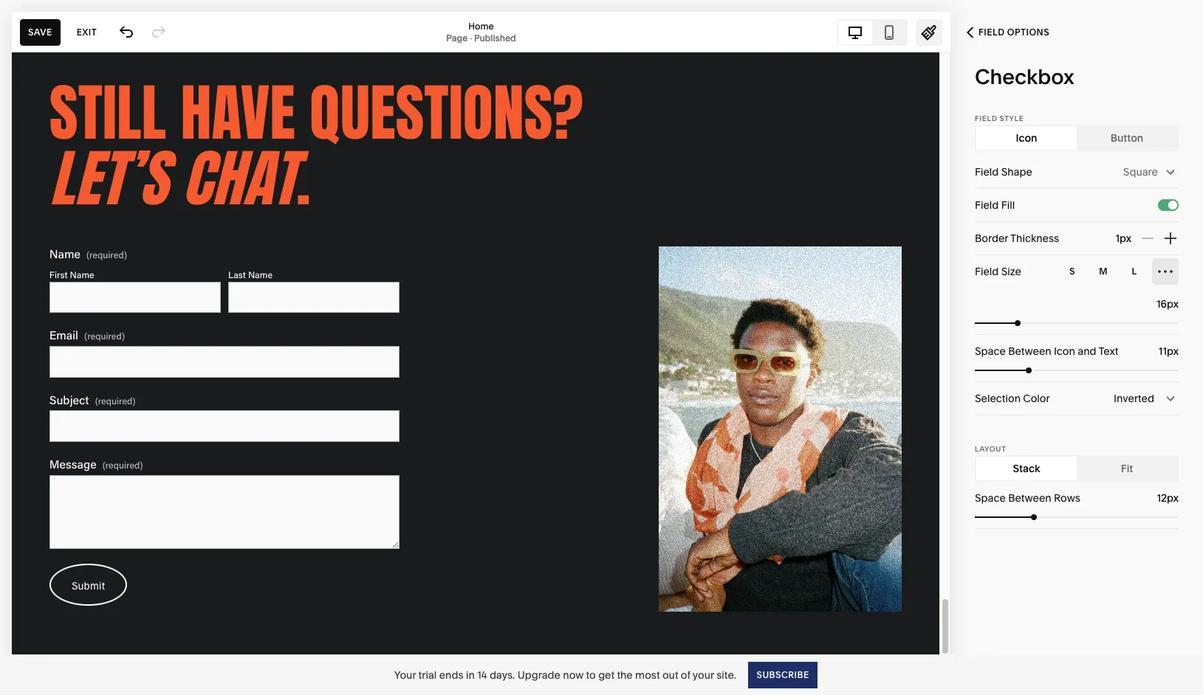 Task type: locate. For each thing, give the bounding box(es) containing it.
selection color
[[975, 392, 1050, 406]]

icon
[[1016, 132, 1038, 145], [1054, 345, 1076, 358]]

0 vertical spatial space
[[975, 345, 1006, 358]]

selection
[[975, 392, 1021, 406]]

tab list
[[839, 20, 906, 44], [977, 126, 1178, 150], [977, 457, 1178, 481]]

to
[[586, 669, 596, 682]]

1 vertical spatial icon
[[1054, 345, 1076, 358]]

2 vertical spatial tab list
[[977, 457, 1178, 481]]

field shape
[[975, 165, 1033, 179]]

site.
[[717, 669, 737, 682]]

None field
[[1131, 296, 1179, 312], [1131, 344, 1179, 360], [975, 383, 1179, 415], [1131, 491, 1179, 507], [1131, 296, 1179, 312], [1131, 344, 1179, 360], [975, 383, 1179, 415], [1131, 491, 1179, 507]]

field for field options
[[979, 27, 1005, 38]]

0 horizontal spatial icon
[[1016, 132, 1038, 145]]

style
[[1000, 115, 1024, 123]]

layout
[[975, 445, 1007, 454]]

between
[[1009, 345, 1052, 358], [1009, 492, 1052, 505]]

field left size
[[975, 265, 999, 279]]

published
[[474, 32, 516, 43]]

m
[[1099, 266, 1108, 277]]

2 between from the top
[[1009, 492, 1052, 505]]

your trial ends in 14 days. upgrade now to get the most out of your site.
[[394, 669, 737, 682]]

color
[[1023, 392, 1050, 406]]

2 space from the top
[[975, 492, 1006, 505]]

field fill
[[975, 199, 1015, 212]]

None checkbox
[[1169, 201, 1178, 210]]

space
[[975, 345, 1006, 358], [975, 492, 1006, 505]]

option group
[[1059, 259, 1179, 285]]

upgrade
[[518, 669, 561, 682]]

space down stack button
[[975, 492, 1006, 505]]

field for field fill
[[975, 199, 999, 212]]

l
[[1132, 266, 1137, 277]]

field for field style
[[975, 115, 998, 123]]

rows
[[1054, 492, 1081, 505]]

between down stack button
[[1009, 492, 1052, 505]]

field options button
[[951, 16, 1066, 49]]

between up color
[[1009, 345, 1052, 358]]

icon button
[[977, 126, 1077, 150]]

space between icon and text
[[975, 345, 1119, 358]]

option group containing s
[[1059, 259, 1179, 285]]

button
[[1111, 132, 1144, 145]]

in
[[466, 669, 475, 682]]

and
[[1078, 345, 1097, 358]]

size
[[1002, 265, 1022, 279]]

field inside button
[[979, 27, 1005, 38]]

icon down style
[[1016, 132, 1038, 145]]

border
[[975, 232, 1009, 245]]

most
[[635, 669, 660, 682]]

icon inside button
[[1016, 132, 1038, 145]]

1 between from the top
[[1009, 345, 1052, 358]]

s
[[1070, 266, 1076, 277]]

14
[[477, 669, 487, 682]]

field for field shape
[[975, 165, 999, 179]]

thickness
[[1011, 232, 1060, 245]]

space up selection
[[975, 345, 1006, 358]]

fit button
[[1077, 457, 1178, 481]]

stack
[[1013, 462, 1041, 476]]

stack button
[[977, 457, 1077, 481]]

field left options
[[979, 27, 1005, 38]]

trial
[[419, 669, 437, 682]]

1 vertical spatial tab list
[[977, 126, 1178, 150]]

None range field
[[975, 321, 1179, 327], [975, 368, 1179, 374], [975, 515, 1179, 521], [975, 321, 1179, 327], [975, 368, 1179, 374], [975, 515, 1179, 521]]

your
[[693, 669, 714, 682]]

field left style
[[975, 115, 998, 123]]

1 vertical spatial between
[[1009, 492, 1052, 505]]

field
[[979, 27, 1005, 38], [975, 115, 998, 123], [975, 165, 999, 179], [975, 199, 999, 212], [975, 265, 999, 279]]

of
[[681, 669, 691, 682]]

·
[[470, 32, 472, 43]]

icon left the "and"
[[1054, 345, 1076, 358]]

field left fill
[[975, 199, 999, 212]]

0 vertical spatial icon
[[1016, 132, 1038, 145]]

1 space from the top
[[975, 345, 1006, 358]]

shape
[[1002, 165, 1033, 179]]

ends
[[439, 669, 464, 682]]

field options
[[979, 27, 1050, 38]]

home
[[469, 20, 494, 31]]

0 vertical spatial between
[[1009, 345, 1052, 358]]

exit button
[[68, 19, 105, 45]]

field left shape
[[975, 165, 999, 179]]

1 vertical spatial space
[[975, 492, 1006, 505]]



Task type: describe. For each thing, give the bounding box(es) containing it.
field for field size
[[975, 265, 999, 279]]

subscribe button
[[748, 662, 817, 689]]

1 horizontal spatial icon
[[1054, 345, 1076, 358]]

save button
[[20, 19, 60, 45]]

inverted
[[1114, 392, 1155, 406]]

exit
[[77, 26, 97, 37]]

text
[[1099, 345, 1119, 358]]

get
[[599, 669, 615, 682]]

home page · published
[[446, 20, 516, 43]]

square
[[1124, 165, 1158, 179]]

save
[[28, 26, 52, 37]]

space for space between icon and text
[[975, 345, 1006, 358]]

between for rows
[[1009, 492, 1052, 505]]

fill
[[1002, 199, 1015, 212]]

space for space between rows
[[975, 492, 1006, 505]]

subscribe
[[756, 670, 809, 681]]

border thickness
[[975, 232, 1060, 245]]

your
[[394, 669, 416, 682]]

out
[[663, 669, 679, 682]]

options
[[1008, 27, 1050, 38]]

field style
[[975, 115, 1024, 123]]

between for icon
[[1009, 345, 1052, 358]]

0 vertical spatial tab list
[[839, 20, 906, 44]]

space between rows
[[975, 492, 1081, 505]]

Border Thickness field
[[1083, 222, 1132, 255]]

page
[[446, 32, 468, 43]]

field size
[[975, 265, 1022, 279]]

button button
[[1077, 126, 1178, 150]]

checkbox
[[975, 64, 1075, 89]]

tab list containing stack
[[977, 457, 1178, 481]]

tab list containing icon
[[977, 126, 1178, 150]]

the
[[617, 669, 633, 682]]

fit
[[1121, 462, 1133, 476]]

days.
[[490, 669, 515, 682]]

now
[[563, 669, 584, 682]]



Task type: vqa. For each thing, say whether or not it's contained in the screenshot.
Space for Space Between Icon and Text
yes



